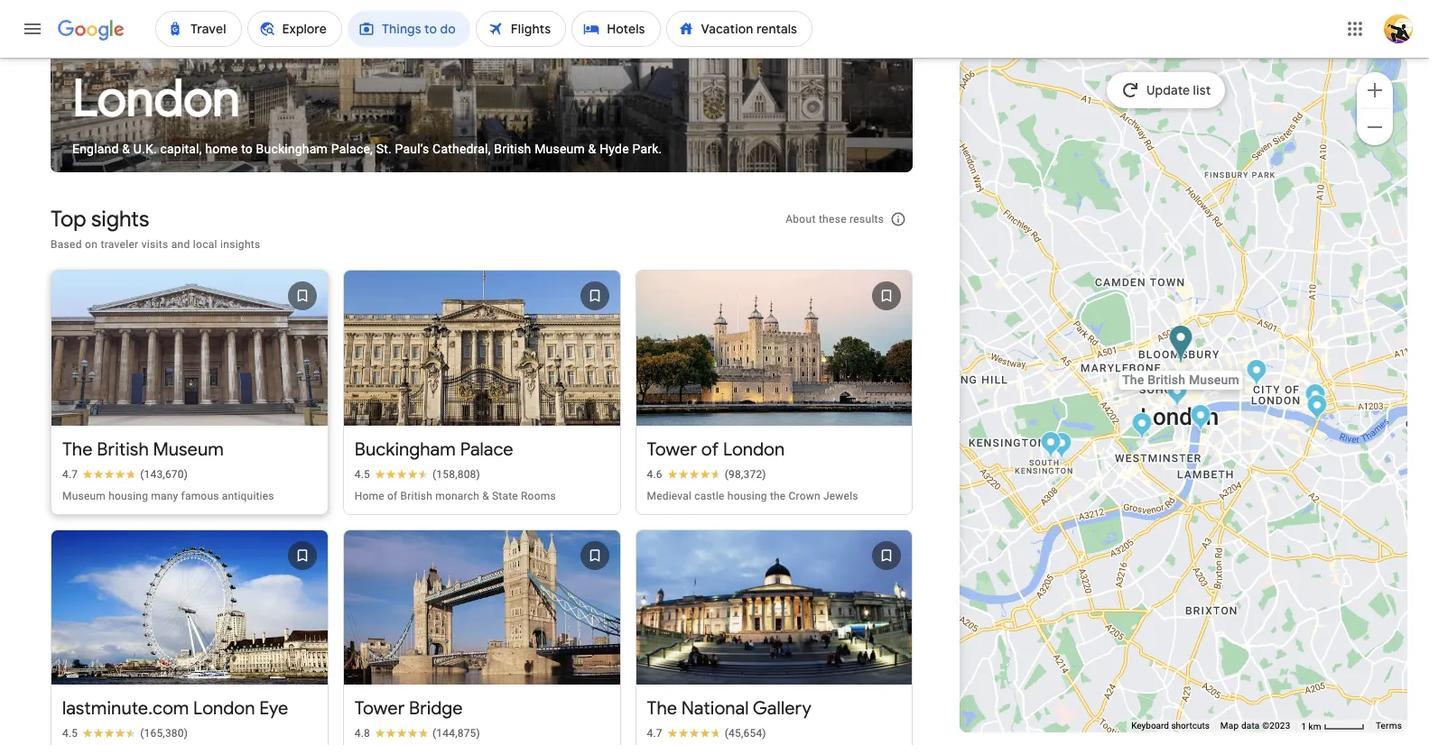 Task type: locate. For each thing, give the bounding box(es) containing it.
4.5 down 'lastminute.com'
[[62, 728, 78, 740]]

england & u.k. capital, home to buckingham palace, st. paul's cathedral, british museum & hyde park.
[[72, 142, 662, 156]]

0 vertical spatial 4.7
[[62, 468, 78, 481]]

museum up (143,670)
[[153, 439, 224, 461]]

1 horizontal spatial buckingham
[[355, 439, 456, 461]]

4.5 out of 5 stars from 158,808 reviews image
[[355, 467, 480, 482]]

victoria and albert museum image
[[1052, 433, 1072, 462]]

shortcuts
[[1172, 722, 1210, 732]]

save tower bridge to collection image
[[573, 534, 616, 578]]

of
[[701, 439, 719, 461], [387, 490, 398, 503]]

based
[[51, 239, 82, 251]]

about these results image
[[877, 198, 920, 241]]

terms link
[[1376, 722, 1402, 732]]

home
[[205, 142, 238, 156]]

2 vertical spatial british
[[401, 490, 433, 503]]

the
[[62, 439, 93, 461], [647, 698, 677, 721]]

housing down 4.7 out of 5 stars from 143,670 reviews image
[[108, 490, 148, 503]]

& left u.k.
[[122, 142, 130, 156]]

0 horizontal spatial of
[[387, 490, 398, 503]]

1 horizontal spatial housing
[[728, 490, 767, 503]]

(45,654)
[[725, 728, 766, 740]]

4.7 down the british museum
[[62, 468, 78, 481]]

tower bridge
[[355, 698, 463, 721]]

1 horizontal spatial 4.5
[[355, 468, 370, 481]]

1
[[1302, 722, 1307, 732]]

zoom in map image
[[1364, 79, 1386, 101]]

4.5 for buckingham palace
[[355, 468, 370, 481]]

museum left hyde
[[535, 142, 585, 156]]

of for tower
[[701, 439, 719, 461]]

1 housing from the left
[[108, 490, 148, 503]]

traveler
[[101, 239, 139, 251]]

the up 4.7 out of 5 stars from 143,670 reviews image
[[62, 439, 93, 461]]

palace
[[460, 439, 514, 461]]

2 horizontal spatial british
[[494, 142, 531, 156]]

gallery
[[753, 698, 812, 721]]

london
[[72, 67, 240, 131], [723, 439, 785, 461], [193, 698, 255, 721]]

1 vertical spatial 4.7
[[647, 728, 663, 740]]

0 vertical spatial 4.5
[[355, 468, 370, 481]]

& left hyde
[[588, 142, 596, 156]]

british
[[494, 142, 531, 156], [97, 439, 149, 461], [401, 490, 433, 503]]

(143,670)
[[140, 468, 188, 481]]

of right the home
[[387, 490, 398, 503]]

london up (98,372)
[[723, 439, 785, 461]]

housing
[[108, 490, 148, 503], [728, 490, 767, 503]]

keyboard shortcuts
[[1132, 722, 1210, 732]]

km
[[1309, 722, 1321, 732]]

buckingham up 4.5 out of 5 stars from 158,808 reviews image
[[355, 439, 456, 461]]

1 vertical spatial 4.5
[[62, 728, 78, 740]]

list containing the british museum
[[43, 244, 920, 746]]

1 horizontal spatial the
[[647, 698, 677, 721]]

housing down (98,372)
[[728, 490, 767, 503]]

home of british monarch & state rooms
[[355, 490, 556, 503]]

& left state
[[482, 490, 489, 503]]

tower of london image
[[1305, 384, 1326, 414]]

0 horizontal spatial the
[[62, 439, 93, 461]]

0 horizontal spatial housing
[[108, 490, 148, 503]]

0 vertical spatial british
[[494, 142, 531, 156]]

about
[[786, 213, 816, 226]]

1 vertical spatial the
[[647, 698, 677, 721]]

tower
[[647, 439, 697, 461], [355, 698, 405, 721]]

0 vertical spatial of
[[701, 439, 719, 461]]

rooms
[[521, 490, 556, 503]]

0 horizontal spatial 4.7
[[62, 468, 78, 481]]

of for home
[[387, 490, 398, 503]]

4.5 inside 4.5 out of 5 stars from 165,380 reviews image
[[62, 728, 78, 740]]

1 vertical spatial tower
[[355, 698, 405, 721]]

1 horizontal spatial &
[[482, 490, 489, 503]]

2 housing from the left
[[728, 490, 767, 503]]

hyde
[[600, 142, 629, 156]]

medieval castle housing the crown jewels
[[647, 490, 858, 503]]

map data ©2023
[[1221, 722, 1291, 732]]

1 horizontal spatial of
[[701, 439, 719, 461]]

0 horizontal spatial museum
[[62, 490, 106, 503]]

2 horizontal spatial museum
[[535, 142, 585, 156]]

save the british museum to collection image
[[281, 275, 324, 318]]

keyboard
[[1132, 722, 1169, 732]]

museum down 4.7 out of 5 stars from 143,670 reviews image
[[62, 490, 106, 503]]

0 vertical spatial tower
[[647, 439, 697, 461]]

bridge
[[409, 698, 463, 721]]

0 horizontal spatial tower
[[355, 698, 405, 721]]

crown
[[789, 490, 821, 503]]

the for the british museum
[[62, 439, 93, 461]]

buckingham palace
[[355, 439, 514, 461]]

london up u.k.
[[72, 67, 240, 131]]

buckingham right to
[[256, 142, 328, 156]]

buckingham palace image
[[1132, 413, 1153, 442]]

the up 4.7 out of 5 stars from 45,654 reviews image
[[647, 698, 677, 721]]

british right cathedral,
[[494, 142, 531, 156]]

2 vertical spatial museum
[[62, 490, 106, 503]]

main menu image
[[22, 18, 43, 40]]

1 km
[[1302, 722, 1324, 732]]

1 horizontal spatial tower
[[647, 439, 697, 461]]

1 horizontal spatial british
[[401, 490, 433, 503]]

the british museum image
[[1169, 325, 1193, 366]]

natural history museum image
[[1041, 432, 1062, 461]]

british down 4.5 out of 5 stars from 158,808 reviews image
[[401, 490, 433, 503]]

4.7 out of 5 stars from 45,654 reviews image
[[647, 727, 766, 741]]

state
[[492, 490, 518, 503]]

1 horizontal spatial museum
[[153, 439, 224, 461]]

list
[[43, 244, 920, 746]]

4.7 down the national gallery
[[647, 728, 663, 740]]

home
[[355, 490, 385, 503]]

famous
[[181, 490, 219, 503]]

to
[[241, 142, 253, 156]]

1 vertical spatial buckingham
[[355, 439, 456, 461]]

england
[[72, 142, 119, 156]]

0 horizontal spatial 4.5
[[62, 728, 78, 740]]

keyboard shortcuts button
[[1132, 721, 1210, 733]]

lastminute.com london eye
[[62, 698, 288, 721]]

0 horizontal spatial buckingham
[[256, 142, 328, 156]]

tower up the 4.8
[[355, 698, 405, 721]]

1 horizontal spatial 4.7
[[647, 728, 663, 740]]

4.7
[[62, 468, 78, 481], [647, 728, 663, 740]]

4.8
[[355, 728, 370, 740]]

0 vertical spatial the
[[62, 439, 93, 461]]

local
[[193, 239, 217, 251]]

visits
[[141, 239, 168, 251]]

list
[[1193, 82, 1211, 98]]

tower up 4.6
[[647, 439, 697, 461]]

of up 4.6 out of 5 stars from 98,372 reviews image
[[701, 439, 719, 461]]

0 vertical spatial buckingham
[[256, 142, 328, 156]]

1 vertical spatial of
[[387, 490, 398, 503]]

cathedral,
[[433, 142, 491, 156]]

2 horizontal spatial &
[[588, 142, 596, 156]]

4.5
[[355, 468, 370, 481], [62, 728, 78, 740]]

data
[[1242, 722, 1260, 732]]

4.5 for lastminute.com london eye
[[62, 728, 78, 740]]

4.5 inside 4.5 out of 5 stars from 158,808 reviews image
[[355, 468, 370, 481]]

map region
[[822, 0, 1429, 746]]

&
[[122, 142, 130, 156], [588, 142, 596, 156], [482, 490, 489, 503]]

based on traveler visits and local insights
[[51, 239, 261, 251]]

buckingham
[[256, 142, 328, 156], [355, 439, 456, 461]]

©2023
[[1263, 722, 1291, 732]]

map
[[1221, 722, 1239, 732]]

list inside the "top sights" region
[[43, 244, 920, 746]]

4.5 up the home
[[355, 468, 370, 481]]

museum
[[535, 142, 585, 156], [153, 439, 224, 461], [62, 490, 106, 503]]

1 vertical spatial british
[[97, 439, 149, 461]]

london left eye
[[193, 698, 255, 721]]

sights
[[91, 206, 149, 233]]

british up 4.7 out of 5 stars from 143,670 reviews image
[[97, 439, 149, 461]]



Task type: vqa. For each thing, say whether or not it's contained in the screenshot.
left Museum
yes



Task type: describe. For each thing, give the bounding box(es) containing it.
1 km button
[[1296, 721, 1371, 734]]

save lastminute.com london eye to collection image
[[281, 534, 324, 578]]

museum housing many famous antiquities
[[62, 490, 274, 503]]

4.7 for the british museum
[[62, 468, 78, 481]]

eye
[[259, 698, 288, 721]]

antiquities
[[222, 490, 274, 503]]

castle
[[695, 490, 725, 503]]

0 horizontal spatial &
[[122, 142, 130, 156]]

insights
[[220, 239, 261, 251]]

terms
[[1376, 722, 1402, 732]]

jewels
[[824, 490, 858, 503]]

0 vertical spatial london
[[72, 67, 240, 131]]

the national gallery
[[647, 698, 812, 721]]

tower bridge image
[[1307, 395, 1328, 424]]

4.6
[[647, 468, 663, 481]]

(144,875)
[[433, 728, 480, 740]]

capital,
[[160, 142, 202, 156]]

st.
[[376, 142, 392, 156]]

update
[[1146, 82, 1190, 98]]

save tower of london to collection image
[[865, 275, 909, 318]]

monarch
[[435, 490, 479, 503]]

(98,372)
[[725, 468, 766, 481]]

1 vertical spatial museum
[[153, 439, 224, 461]]

u.k.
[[133, 142, 157, 156]]

medieval
[[647, 490, 692, 503]]

tower for tower of london
[[647, 439, 697, 461]]

about these results
[[786, 213, 884, 226]]

update list
[[1146, 82, 1211, 98]]

0 horizontal spatial british
[[97, 439, 149, 461]]

zoom out map image
[[1364, 116, 1386, 138]]

4.5 out of 5 stars from 165,380 reviews image
[[62, 727, 188, 741]]

lastminute.com london eye image
[[1191, 405, 1212, 434]]

update list button
[[1107, 72, 1225, 108]]

the british museum
[[62, 439, 224, 461]]

top sights
[[51, 206, 149, 233]]

4.8 out of 5 stars from 144,875 reviews image
[[355, 727, 480, 741]]

these
[[819, 213, 847, 226]]

the national gallery image
[[1167, 380, 1188, 410]]

on
[[85, 239, 98, 251]]

tower of london
[[647, 439, 785, 461]]

lastminute.com
[[62, 698, 189, 721]]

top sights region
[[33, 191, 920, 746]]

save the national gallery to collection image
[[865, 534, 909, 578]]

the for the national gallery
[[647, 698, 677, 721]]

tower for tower bridge
[[355, 698, 405, 721]]

results
[[850, 213, 884, 226]]

many
[[151, 490, 178, 503]]

save buckingham palace to collection image
[[573, 275, 616, 318]]

the
[[770, 490, 786, 503]]

(158,808)
[[433, 468, 480, 481]]

& inside list
[[482, 490, 489, 503]]

paul's
[[395, 142, 429, 156]]

top
[[51, 206, 86, 233]]

4.6 out of 5 stars from 98,372 reviews image
[[647, 467, 766, 482]]

(165,380)
[[140, 728, 188, 740]]

4.7 for the national gallery
[[647, 728, 663, 740]]

buckingham inside the "top sights" region
[[355, 439, 456, 461]]

0 vertical spatial museum
[[535, 142, 585, 156]]

palace,
[[331, 142, 373, 156]]

1 vertical spatial london
[[723, 439, 785, 461]]

park.
[[632, 142, 662, 156]]

4.7 out of 5 stars from 143,670 reviews image
[[62, 467, 188, 482]]

and
[[171, 239, 190, 251]]

st. paul's cathedral image
[[1247, 359, 1268, 389]]

2 vertical spatial london
[[193, 698, 255, 721]]

national
[[682, 698, 749, 721]]



